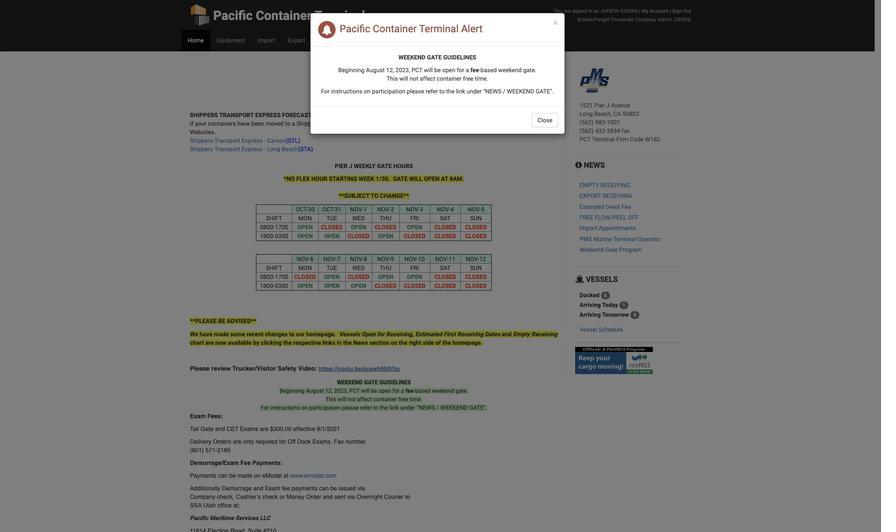 Task type: locate. For each thing, give the bounding box(es) containing it.
weekend gate guidelines
[[399, 54, 477, 61]]

required
[[256, 439, 278, 446]]

0 horizontal spatial this
[[326, 397, 337, 403]]

(801)
[[190, 447, 204, 454]]

0 vertical spatial long
[[580, 111, 593, 117]]

off
[[288, 439, 296, 446]]

2 mon from the top
[[299, 265, 312, 272]]

gate. inside beginning august 12, 2023, pct will be open for a fee -based weekend gate. this will not affect container free time.
[[524, 67, 537, 74]]

×
[[554, 18, 559, 28]]

affect right yard
[[420, 75, 436, 82]]

review
[[212, 366, 231, 373]]

out
[[684, 8, 692, 14]]

1 horizontal spatial vessels
[[585, 275, 618, 284]]

1 vertical spatial vessels
[[339, 331, 360, 338]]

31 right october
[[552, 65, 558, 72]]

1 horizontal spatial container
[[437, 75, 462, 82]]

operator
[[638, 236, 661, 243]]

container inside weekend gate guidelines beginning august 12, 2023, pct will be open for a fee -based weekend gate. this will not affect container free time. for instructions on participation please refer to the link under "news / weekend gate". exam fees:
[[374, 397, 397, 403]]

pacific
[[213, 8, 253, 23], [340, 23, 371, 35], [190, 515, 208, 522]]

not
[[410, 75, 419, 82], [348, 397, 356, 403]]

nov- right 11
[[466, 256, 480, 263]]

map right yard
[[420, 78, 432, 85]]

this up 9/1/2021
[[326, 397, 337, 403]]

shift
[[266, 215, 283, 222], [266, 265, 283, 272]]

, right the click
[[391, 78, 392, 85]]

pms marine terminal operator link
[[580, 236, 661, 243]]

1 receiving from the left
[[386, 331, 413, 338]]

1 horizontal spatial not
[[410, 75, 419, 82]]

weekend
[[580, 247, 604, 254]]

terminal inside 1521 pier j avenue long beach, ca 90802 (562) 983-1001 (562) 432-3834 fax pct terminal firm code w182
[[592, 136, 616, 143]]

and inside vessels open for receiving , estimated first receiving dates and empty receiving chart are now available by clicking the respective links in the news section on the right side of the homepage.
[[502, 331, 512, 338]]

mon down oct-30
[[299, 215, 312, 222]]

free inside beginning august 12, 2023, pct will be open for a fee -based weekend gate. this will not affect container free time.
[[463, 75, 474, 82]]

2 | from the left
[[670, 8, 672, 14]]

0 vertical spatial via
[[358, 486, 365, 492]]

schedule
[[599, 327, 623, 334]]

1 vertical spatial in
[[337, 340, 342, 347]]

container up to the
[[437, 75, 462, 82]]

0 horizontal spatial guidelines
[[380, 380, 411, 386]]

courier
[[384, 494, 404, 501]]

nov- down '**subject'
[[351, 206, 364, 213]]

1 sat from the top
[[440, 215, 451, 222]]

0 vertical spatial j
[[607, 102, 610, 109]]

1 horizontal spatial exam
[[265, 486, 280, 492]]

sat for 11
[[440, 265, 451, 272]]

gate right tail
[[201, 426, 214, 433]]

shift for open
[[266, 215, 283, 222]]

side
[[423, 340, 434, 347]]

this inside beginning august 12, 2023, pct will be open for a fee -based weekend gate. this will not affect container free time.
[[387, 75, 398, 82]]

0 vertical spatial 12,
[[387, 67, 394, 74]]

1 vertical spatial 1800-0300
[[260, 283, 289, 290]]

- inside weekend gate guidelines beginning august 12, 2023, pct will be open for a fee -based weekend gate. this will not affect container free time. for instructions on participation please refer to the link under "news / weekend gate". exam fees:
[[414, 388, 416, 395]]

0 vertical spatial check
[[428, 120, 444, 127]]

1 vertical spatial (562)
[[580, 128, 594, 134]]

1 vertical spatial homepage.
[[453, 340, 483, 347]]

sat down "nov-11"
[[440, 265, 451, 272]]

company inside additionally demurrage and exam fee payments can be issued via company check, cashier's check or money order and sent via overnight courier to ssa utah office at:
[[190, 494, 216, 501]]

gate". inside weekend gate guidelines beginning august 12, 2023, pct will be open for a fee -based weekend gate. this will not affect container free time. for instructions on participation please refer to the link under "news / weekend gate". exam fees:
[[470, 405, 488, 412]]

on inside weekend gate guidelines beginning august 12, 2023, pct will be open for a fee -based weekend gate. this will not affect container free time. for instructions on participation please refer to the link under "news / weekend gate". exam fees:
[[302, 405, 308, 412]]

nov- right 6 at the top
[[324, 256, 337, 263]]

are inside you are signed in as jayson gispan | my account | sign out broker/freight forwarder company admin (38284)
[[564, 8, 571, 14]]

1 (562) from the top
[[580, 119, 594, 126]]

0 vertical spatial 0
[[605, 293, 608, 299]]

payments
[[292, 486, 318, 492]]

today inside "docked 0 arriving today 1 arriving tomorrow 0"
[[603, 302, 619, 309]]

0800- for closed
[[260, 274, 275, 281]]

1001
[[607, 119, 621, 126]]

on inside shippers transport express forecast website if your containers have been moved to a shippers transport express location you can also check on the container using the below forecast websites. shippers transport express - carson (stl) shippers transport express - long beach (sta)
[[445, 120, 452, 127]]

fee up off
[[622, 204, 632, 210]]

vessel schedule link
[[580, 327, 623, 334]]

1 vertical spatial fri
[[411, 265, 419, 272]]

0 vertical spatial fee
[[622, 204, 632, 210]]

0300 for closed
[[275, 283, 289, 290]]

are left now
[[206, 340, 214, 347]]

sun down nov-12
[[471, 265, 482, 272]]

empty receiving link
[[580, 182, 631, 189]]

jayson
[[601, 8, 620, 14]]

exam up tail
[[190, 413, 206, 420]]

1 vertical spatial affect
[[357, 397, 372, 403]]

close
[[538, 117, 553, 124]]

or
[[280, 494, 285, 501]]

today
[[481, 65, 497, 72], [603, 302, 619, 309]]

pct inside weekend gate guidelines beginning august 12, 2023, pct will be open for a fee -based weekend gate. this will not affect container free time. for instructions on participation please refer to the link under "news / weekend gate". exam fees:
[[350, 388, 360, 395]]

2 sun from the top
[[471, 265, 482, 272]]

0 horizontal spatial in
[[337, 340, 342, 347]]

receiving
[[601, 182, 631, 189], [603, 193, 633, 200]]

participation up 9/1/2021
[[309, 405, 341, 412]]

container
[[437, 75, 462, 82], [463, 120, 488, 127], [374, 397, 397, 403]]

0 horizontal spatial be
[[331, 486, 337, 492]]

news inside vessels open for receiving , estimated first receiving dates and empty receiving chart are now available by clicking the respective links in the news section on the right side of the homepage.
[[354, 340, 368, 347]]

transport down 'shippers transport express - carson' link
[[215, 146, 240, 153]]

gate. inside weekend gate guidelines beginning august 12, 2023, pct will be open for a fee -based weekend gate. this will not affect container free time. for instructions on participation please refer to the link under "news / weekend gate". exam fees:
[[456, 388, 469, 395]]

oct- right '30'
[[323, 206, 335, 213]]

1 horizontal spatial ,
[[413, 331, 414, 338]]

1 vertical spatial be
[[371, 388, 377, 395]]

pacific for pacific container terminal alert
[[340, 23, 371, 35]]

check right also
[[428, 120, 444, 127]]

1 horizontal spatial long
[[580, 111, 593, 117]]

1 vertical spatial refer
[[361, 405, 372, 412]]

wed for 8
[[353, 265, 365, 272]]

1 fri from the top
[[411, 215, 419, 222]]

1 horizontal spatial 12,
[[387, 67, 394, 74]]

0 vertical spatial weekend
[[499, 67, 522, 74]]

pct inside beginning august 12, 2023, pct will be open for a fee -based weekend gate. this will not affect container free time.
[[412, 67, 423, 74]]

to right the courier
[[406, 494, 411, 501]]

2 arriving from the top
[[580, 312, 601, 319]]

vessels up docked
[[585, 275, 618, 284]]

2 1800-0300 from the top
[[260, 283, 289, 290]]

2 horizontal spatial be
[[435, 67, 441, 74]]

1 vertical spatial link
[[390, 405, 399, 412]]

nov- for 8
[[351, 256, 364, 263]]

0 vertical spatial today
[[481, 65, 497, 72]]

office
[[218, 503, 232, 509]]

in right links
[[337, 340, 342, 347]]

0 horizontal spatial oct-
[[296, 206, 308, 213]]

company down additionally
[[190, 494, 216, 501]]

0 right docked
[[605, 293, 608, 299]]

sun down nov-5 at the top right of the page
[[471, 215, 482, 222]]

2 0800-1700 from the top
[[260, 274, 289, 281]]

pct inside 1521 pier j avenue long beach, ca 90802 (562) 983-1001 (562) 432-3834 fax pct terminal firm code w182
[[580, 136, 591, 143]]

2 vertical spatial can
[[319, 486, 329, 492]]

pct down https://youtu.be/ocswh950vbc
[[350, 388, 360, 395]]

0 horizontal spatial 12,
[[326, 388, 333, 395]]

weekend gate guidelines beginning august 12, 2023, pct will be open for a fee -based weekend gate. this will not affect container free time. for instructions on participation please refer to the link under "news / weekend gate". exam fees:
[[190, 380, 488, 420]]

can inside additionally demurrage and exam fee payments can be issued via company check, cashier's check or money order and sent via overnight courier to ssa utah office at:
[[319, 486, 329, 492]]

nov- for 11
[[436, 256, 449, 263]]

1 mon from the top
[[299, 215, 312, 222]]

1 down **subject to change**
[[364, 206, 367, 213]]

utah
[[203, 503, 216, 509]]

1 inside "docked 0 arriving today 1 arriving tomorrow 0"
[[623, 303, 626, 309]]

beginning august inside weekend gate guidelines beginning august 12, 2023, pct will be open for a fee -based weekend gate. this will not affect container free time. for instructions on participation please refer to the link under "news / weekend gate". exam fees:
[[280, 388, 324, 395]]

oct- for 31
[[323, 206, 335, 213]]

0 vertical spatial be
[[435, 67, 441, 74]]

(562) left 983-
[[580, 119, 594, 126]]

my
[[642, 8, 649, 14]]

0 vertical spatial express
[[348, 120, 369, 127]]

vessel
[[580, 327, 598, 334]]

oct- for 30
[[296, 206, 308, 213]]

tue down the nov-7
[[327, 265, 338, 272]]

| left "sign"
[[670, 8, 672, 14]]

guidelines for weekend gate guidelines
[[444, 54, 477, 61]]

receiving right first
[[458, 331, 484, 338]]

at
[[441, 176, 449, 182]]

beginning august
[[339, 67, 385, 74], [280, 388, 324, 395]]

0 vertical spatial have
[[238, 120, 250, 127]]

hour
[[312, 176, 328, 182]]

**subject
[[339, 193, 370, 199]]

1 1800- from the top
[[260, 233, 275, 240]]

fee inside empty receiving export receiving extended dwell fee free flow/peel off import appointments pms marine terminal operator weekend gate program
[[622, 204, 632, 210]]

check,
[[217, 494, 234, 501]]

be up sent on the left of page
[[331, 486, 337, 492]]

31 left nov-1
[[335, 206, 342, 213]]

to down https://youtu.be/ocswh950vbc
[[374, 405, 379, 412]]

0 vertical spatial ,
[[391, 78, 392, 85]]

pct up info circle 'image' at the right top of the page
[[580, 136, 591, 143]]

4
[[451, 206, 454, 213]]

-
[[479, 67, 481, 74], [264, 137, 266, 144], [264, 146, 266, 153], [414, 388, 416, 395]]

refer left to the
[[426, 88, 438, 95]]

1 vertical spatial not
[[348, 397, 356, 403]]

mon down 'nov-6'
[[299, 265, 312, 272]]

express left location
[[348, 120, 369, 127]]

2 horizontal spatial fee
[[471, 67, 479, 74]]

fee
[[471, 67, 479, 74], [406, 388, 414, 395], [282, 486, 290, 492]]

1 horizontal spatial open
[[443, 67, 456, 74]]

close button
[[533, 113, 559, 128]]

not inside weekend gate guidelines beginning august 12, 2023, pct will be open for a fee -based weekend gate. this will not affect container free time. for instructions on participation please refer to the link under "news / weekend gate". exam fees:
[[348, 397, 356, 403]]

be made
[[229, 473, 253, 480]]

news down open
[[354, 340, 368, 347]]

arriving down docked
[[580, 302, 601, 309]]

on left emodal
[[254, 473, 261, 480]]

0 horizontal spatial can
[[218, 473, 228, 480]]

for for for terminal map click here , pct yard map
[[317, 78, 326, 85]]

2 0300 from the top
[[275, 283, 289, 290]]

are right you
[[564, 8, 571, 14]]

8am.
[[450, 176, 464, 182]]

0
[[605, 293, 608, 299], [634, 313, 637, 319]]

12,
[[387, 67, 394, 74], [326, 388, 333, 395]]

exam down emodal
[[265, 486, 280, 492]]

gate inside weekend gate guidelines beginning august 12, 2023, pct will be open for a fee -based weekend gate. this will not affect container free time. for instructions on participation please refer to the link under "news / weekend gate". exam fees:
[[364, 380, 378, 386]]

nov- for 2
[[378, 206, 391, 213]]

via up "overnight"
[[358, 486, 365, 492]]

be inside additionally demurrage and exam fee payments can be issued via company check, cashier's check or money order and sent via overnight courier to ssa utah office at:
[[331, 486, 337, 492]]

1 vertical spatial sun
[[471, 265, 482, 272]]

0 horizontal spatial gate".
[[470, 405, 488, 412]]

click
[[365, 78, 378, 85]]

vessels for vessels open for receiving , estimated first receiving dates and empty receiving chart are now available by clicking the respective links in the news section on the right side of the homepage.
[[339, 331, 360, 338]]

tail gate and cet exams are $300.00 effective 9/1/2021
[[190, 426, 340, 433]]

2 fri from the top
[[411, 265, 419, 272]]

1 sun from the top
[[471, 215, 482, 222]]

j right pier
[[349, 163, 353, 170]]

1 horizontal spatial receiving
[[458, 331, 484, 338]]

0 horizontal spatial 31
[[335, 206, 342, 213]]

pacific container terminal image
[[580, 68, 610, 93]]

30
[[308, 206, 315, 213]]

be inside beginning august 12, 2023, pct will be open for a fee -based weekend gate. this will not affect container free time.
[[435, 67, 441, 74]]

3
[[420, 206, 424, 213]]

(562) left 432-
[[580, 128, 594, 134]]

0 vertical spatial based
[[481, 67, 497, 74]]

please
[[190, 366, 210, 373]]

1 tue from the top
[[327, 215, 338, 222]]

for for for instructions on participation please refer to the link under "news / weekend gate".
[[321, 88, 330, 95]]

0 vertical spatial news
[[582, 161, 605, 170]]

2 horizontal spatial a
[[466, 67, 469, 74]]

1 vertical spatial "news
[[417, 405, 436, 412]]

1 horizontal spatial 0
[[634, 313, 637, 319]]

thu down nov-2 at left top
[[380, 215, 392, 222]]

1 horizontal spatial |
[[670, 8, 672, 14]]

0 vertical spatial gate
[[606, 247, 618, 254]]

can right you
[[405, 120, 414, 127]]

0 vertical spatial 31
[[552, 65, 558, 72]]

2 shift from the top
[[266, 265, 283, 272]]

1 1700 from the top
[[275, 224, 289, 231]]

mon for 6
[[299, 265, 312, 272]]

instructions down for terminal map click here , pct yard map
[[331, 88, 363, 95]]

container for pacific container terminal alert
[[373, 23, 417, 35]]

j right pier on the right top
[[607, 102, 610, 109]]

additionally demurrage and exam fee payments can be issued via company check, cashier's check or money order and sent via overnight courier to ssa utah office at:
[[190, 486, 411, 509]]

0 vertical spatial link
[[456, 88, 466, 95]]

for inside vessels open for receiving , estimated first receiving dates and empty receiving chart are now available by clicking the respective links in the news section on the right side of the homepage.
[[377, 331, 385, 338]]

pct left yard
[[394, 78, 405, 85]]

1 0800-1700 from the top
[[260, 224, 289, 231]]

1 horizontal spatial time.
[[475, 75, 489, 82]]

0 horizontal spatial fee
[[241, 460, 251, 467]]

, inside vessels open for receiving , estimated first receiving dates and empty receiving chart are now available by clicking the respective links in the news section on the right side of the homepage.
[[413, 331, 414, 338]]

are left only
[[233, 439, 242, 446]]

receiving up dwell on the top right
[[603, 193, 633, 200]]

1 0800- from the top
[[260, 224, 275, 231]]

open down weekend gate guidelines
[[443, 67, 456, 74]]

, up right
[[413, 331, 414, 338]]

2 tue from the top
[[327, 265, 338, 272]]

sat down nov-4
[[440, 215, 451, 222]]

nov-9
[[378, 256, 394, 263]]

container left using
[[463, 120, 488, 127]]

at
[[284, 473, 289, 480]]

on inside vessels open for receiving , estimated first receiving dates and empty receiving chart are now available by clicking the respective links in the news section on the right side of the homepage.
[[391, 340, 398, 347]]

please review trucker/visitor safety video: https://youtu.be/ocswh950vbc
[[190, 366, 401, 373]]

0 vertical spatial 1800-0300
[[260, 233, 289, 240]]

nov- for 1
[[351, 206, 364, 213]]

participation inside weekend gate guidelines beginning august 12, 2023, pct will be open for a fee -based weekend gate. this will not affect container free time. for instructions on participation please refer to the link under "news / weekend gate". exam fees:
[[309, 405, 341, 412]]

0 horizontal spatial container
[[374, 397, 397, 403]]

fee up be made
[[241, 460, 251, 467]]

2 1800- from the top
[[260, 283, 275, 290]]

1800-0300 for open
[[260, 233, 289, 240]]

1 vertical spatial can
[[218, 473, 228, 480]]

1 vertical spatial based
[[416, 388, 431, 395]]

1 vertical spatial under
[[401, 405, 416, 412]]

2023, up yard
[[396, 67, 410, 74]]

receiving up export receiving link
[[601, 182, 631, 189]]

nov- right 8
[[378, 256, 391, 263]]

on right section
[[391, 340, 398, 347]]

2 vertical spatial be
[[331, 486, 337, 492]]

long
[[580, 111, 593, 117], [267, 146, 281, 153]]

delivery orders are only required for off dock exams. fax number (801) 571-2185
[[190, 439, 366, 454]]

to inside weekend gate guidelines beginning august 12, 2023, pct will be open for a fee -based weekend gate. this will not affect container free time. for instructions on participation please refer to the link under "news / weekend gate". exam fees:
[[374, 405, 379, 412]]

2 vertical spatial for
[[261, 405, 269, 412]]

affect inside weekend gate guidelines beginning august 12, 2023, pct will be open for a fee -based weekend gate. this will not affect container free time. for instructions on participation please refer to the link under "news / weekend gate". exam fees:
[[357, 397, 372, 403]]

homepage. up links
[[306, 331, 336, 338]]

container inside shippers transport express forecast website if your containers have been moved to a shippers transport express location you can also check on the container using the below forecast websites. shippers transport express - carson (stl) shippers transport express - long beach (sta)
[[463, 120, 488, 127]]

map
[[352, 78, 364, 85], [420, 78, 432, 85]]

long down carson
[[267, 146, 281, 153]]

1 vertical spatial arriving
[[580, 312, 601, 319]]

2 1700 from the top
[[275, 274, 289, 281]]

0 vertical spatial thu
[[380, 215, 392, 222]]

nov- for 7
[[324, 256, 337, 263]]

payments:
[[253, 460, 283, 467]]

1 wed from the top
[[353, 215, 365, 222]]

1 oct- from the left
[[296, 206, 308, 213]]

sat
[[440, 215, 451, 222], [440, 265, 451, 272]]

https://youtu.be/ocswh950vbc link
[[319, 366, 401, 373]]

nov- right 7
[[351, 256, 364, 263]]

0300
[[275, 233, 289, 240], [275, 283, 289, 290]]

2 vertical spatial shippers
[[190, 146, 213, 153]]

0 vertical spatial gate.
[[524, 67, 537, 74]]

beginning august up the click
[[339, 67, 385, 74]]

as
[[594, 8, 600, 14]]

check inside additionally demurrage and exam fee payments can be issued via company check, cashier's check or money order and sent via overnight courier to ssa utah office at:
[[263, 494, 278, 501]]

6
[[310, 256, 314, 263]]

thu down nov-9
[[380, 265, 392, 272]]

pierpass image
[[576, 348, 654, 375]]

guidelines for weekend gate guidelines beginning august 12, 2023, pct will be open for a fee -based weekend gate. this will not affect container free time. for instructions on participation please refer to the link under "news / weekend gate". exam fees:
[[380, 380, 411, 386]]

can up order
[[319, 486, 329, 492]]

nov- left the nov-7
[[297, 256, 310, 263]]

0 vertical spatial fee
[[471, 67, 479, 74]]

0 vertical spatial in
[[589, 8, 593, 14]]

websites.
[[190, 129, 216, 136]]

vessels inside vessels open for receiving , estimated first receiving dates and empty receiving chart are now available by clicking the respective links in the news section on the right side of the homepage.
[[339, 331, 360, 338]]

and right the dates
[[502, 331, 512, 338]]

0 horizontal spatial instructions
[[270, 405, 300, 412]]

long inside shippers transport express forecast website if your containers have been moved to a shippers transport express location you can also check on the container using the below forecast websites. shippers transport express - carson (stl) shippers transport express - long beach (sta)
[[267, 146, 281, 153]]

have
[[238, 120, 250, 127], [200, 331, 213, 338]]

1 | from the left
[[640, 8, 641, 14]]

fee inside beginning august 12, 2023, pct will be open for a fee -based weekend gate. this will not affect container free time.
[[471, 67, 479, 74]]

long down 1521
[[580, 111, 593, 117]]

open down https://youtu.be/ocswh950vbc
[[379, 388, 391, 395]]

1700
[[275, 224, 289, 231], [275, 274, 289, 281]]

shippers transport express forecast website if your containers have been moved to a shippers transport express location you can also check on the container using the below forecast websites. shippers transport express - carson (stl) shippers transport express - long beach (sta)
[[190, 112, 556, 153]]

be down https://youtu.be/ocswh950vbc
[[371, 388, 377, 395]]

0 vertical spatial beginning august
[[339, 67, 385, 74]]

exam inside weekend gate guidelines beginning august 12, 2023, pct will be open for a fee -based weekend gate. this will not affect container free time. for instructions on participation please refer to the link under "news / weekend gate". exam fees:
[[190, 413, 206, 420]]

and left cet
[[215, 426, 225, 433]]

0 vertical spatial 1700
[[275, 224, 289, 231]]

0 vertical spatial company
[[636, 17, 657, 23]]

arriving up vessel
[[580, 312, 601, 319]]

0 horizontal spatial "news
[[417, 405, 436, 412]]

express up shippers transport express - long beach link
[[242, 137, 263, 144]]

pacific for pacific maritime services llc
[[190, 515, 208, 522]]

to inside shippers transport express forecast website if your containers have been moved to a shippers transport express location you can also check on the container using the below forecast websites. shippers transport express - carson (stl) shippers transport express - long beach (sta)
[[285, 120, 291, 127]]

1 shift from the top
[[266, 215, 283, 222]]

please down pct yard map link
[[407, 88, 425, 95]]

october
[[529, 65, 550, 72]]

0800-1700 for closed
[[260, 274, 289, 281]]

571-
[[206, 447, 218, 454]]

have inside shippers transport express forecast website if your containers have been moved to a shippers transport express location you can also check on the container using the below forecast websites. shippers transport express - carson (stl) shippers transport express - long beach (sta)
[[238, 120, 250, 127]]

be down weekend gate guidelines
[[435, 67, 441, 74]]

0 horizontal spatial homepage.
[[306, 331, 336, 338]]

1 horizontal spatial free
[[463, 75, 474, 82]]

1 thu from the top
[[380, 215, 392, 222]]

2 map from the left
[[420, 78, 432, 85]]

| left my
[[640, 8, 641, 14]]

1 horizontal spatial today
[[603, 302, 619, 309]]

pct up pct yard map link
[[412, 67, 423, 74]]

sun for 5
[[471, 215, 482, 222]]

are inside vessels open for receiving , estimated first receiving dates and empty receiving chart are now available by clicking the respective links in the news section on the right side of the homepage.
[[206, 340, 214, 347]]

nov- right 3
[[437, 206, 451, 213]]

0 right tomorrow
[[634, 313, 637, 319]]

0 vertical spatial vessels
[[585, 275, 618, 284]]

0 vertical spatial transport
[[321, 120, 347, 127]]

pct
[[412, 67, 423, 74], [394, 78, 405, 85], [580, 136, 591, 143], [350, 388, 360, 395]]

tail
[[190, 426, 199, 433]]

"news inside weekend gate guidelines beginning august 12, 2023, pct will be open for a fee -based weekend gate. this will not affect container free time. for instructions on participation please refer to the link under "news / weekend gate". exam fees:
[[417, 405, 436, 412]]

nov- for 9
[[378, 256, 391, 263]]

transport down website
[[321, 120, 347, 127]]

1 vertical spatial j
[[349, 163, 353, 170]]

fee inside additionally demurrage and exam fee payments can be issued via company check, cashier's check or money order and sent via overnight courier to ssa utah office at:
[[282, 486, 290, 492]]

news
[[582, 161, 605, 170], [354, 340, 368, 347]]

1 horizontal spatial oct-
[[323, 206, 335, 213]]

export receiving link
[[580, 193, 633, 200]]

1 vertical spatial news
[[354, 340, 368, 347]]

12, down https://youtu.be/ocswh950vbc
[[326, 388, 333, 395]]

guidelines up beginning august 12, 2023, pct will be open for a fee -based weekend gate. this will not affect container free time.
[[444, 54, 477, 61]]

1 0300 from the top
[[275, 233, 289, 240]]

2 0800- from the top
[[260, 274, 275, 281]]

the inside weekend gate guidelines beginning august 12, 2023, pct will be open for a fee -based weekend gate. this will not affect container free time. for instructions on participation please refer to the link under "news / weekend gate". exam fees:
[[380, 405, 388, 412]]

90802
[[623, 111, 640, 117]]

receiving up right
[[386, 331, 413, 338]]

transport down "containers"
[[215, 137, 240, 144]]

0 horizontal spatial open
[[379, 388, 391, 395]]

instructions inside weekend gate guidelines beginning august 12, 2023, pct will be open for a fee -based weekend gate. this will not affect container free time. for instructions on participation please refer to the link under "news / weekend gate". exam fees:
[[270, 405, 300, 412]]

0800-1700 for open
[[260, 224, 289, 231]]

in inside vessels open for receiving , estimated first receiving dates and empty receiving chart are now available by clicking the respective links in the news section on the right side of the homepage.
[[337, 340, 342, 347]]

1 vertical spatial guidelines
[[380, 380, 411, 386]]

estimated
[[416, 331, 443, 338]]

the
[[454, 120, 462, 127], [506, 120, 514, 127], [284, 340, 292, 347], [343, 340, 352, 347], [399, 340, 408, 347], [443, 340, 451, 347], [380, 405, 388, 412]]

export
[[580, 193, 602, 200]]

1 horizontal spatial beginning august
[[339, 67, 385, 74]]

0 horizontal spatial receiving
[[386, 331, 413, 338]]

0 vertical spatial 0300
[[275, 233, 289, 240]]

forecast
[[533, 120, 556, 127]]

open inside weekend gate guidelines beginning august 12, 2023, pct will be open for a fee -based weekend gate. this will not affect container free time. for instructions on participation please refer to the link under "news / weekend gate". exam fees:
[[379, 388, 391, 395]]

nov- for 10
[[405, 256, 419, 263]]

guidelines inside weekend gate guidelines beginning august 12, 2023, pct will be open for a fee -based weekend gate. this will not affect container free time. for instructions on participation please refer to the link under "news / weekend gate". exam fees:
[[380, 380, 411, 386]]

please up number
[[343, 405, 359, 412]]

transport
[[321, 120, 347, 127], [215, 137, 240, 144], [215, 146, 240, 153]]

have down 'transport'
[[238, 120, 250, 127]]

number
[[346, 439, 366, 446]]

*no
[[284, 176, 295, 182]]

please inside weekend gate guidelines beginning august 12, 2023, pct will be open for a fee -based weekend gate. this will not affect container free time. for instructions on participation please refer to the link under "news / weekend gate". exam fees:
[[343, 405, 359, 412]]

0 vertical spatial 1800-
[[260, 233, 275, 240]]

2 horizontal spatial can
[[405, 120, 414, 127]]

oct- left oct-31
[[296, 206, 308, 213]]

company down my
[[636, 17, 657, 23]]

2 thu from the top
[[380, 265, 392, 272]]

gate down the https://youtu.be/ocswh950vbc link
[[364, 380, 378, 386]]

terminal inside empty receiving export receiving extended dwell fee free flow/peel off import appointments pms marine terminal operator weekend gate program
[[614, 236, 637, 243]]

a inside shippers transport express forecast website if your containers have been moved to a shippers transport express location you can also check on the container using the below forecast websites. shippers transport express - carson (stl) shippers transport express - long beach (sta)
[[292, 120, 295, 127]]

0 horizontal spatial check
[[263, 494, 278, 501]]

2 wed from the top
[[353, 265, 365, 272]]

j
[[607, 102, 610, 109], [349, 163, 353, 170]]

0 horizontal spatial pacific
[[190, 515, 208, 522]]

safety
[[278, 366, 297, 373]]

fri for 3
[[411, 215, 419, 222]]

can down demurrage/exam
[[218, 473, 228, 480]]

0 horizontal spatial |
[[640, 8, 641, 14]]

2 oct- from the left
[[323, 206, 335, 213]]

1 1800-0300 from the top
[[260, 233, 289, 240]]

for inside weekend gate guidelines beginning august 12, 2023, pct will be open for a fee -based weekend gate. this will not affect container free time. for instructions on participation please refer to the link under "news / weekend gate". exam fees:
[[261, 405, 269, 412]]

in inside you are signed in as jayson gispan | my account | sign out broker/freight forwarder company admin (38284)
[[589, 8, 593, 14]]

0 horizontal spatial link
[[390, 405, 399, 412]]

1 map from the left
[[352, 78, 364, 85]]

0800-1700
[[260, 224, 289, 231], [260, 274, 289, 281]]

pacific container terminal link
[[190, 0, 366, 30]]

a inside weekend gate guidelines beginning august 12, 2023, pct will be open for a fee -based weekend gate. this will not affect container free time. for instructions on participation please refer to the link under "news / weekend gate". exam fees:
[[401, 388, 404, 395]]

for inside delivery orders are only required for off dock exams. fax number (801) 571-2185
[[279, 439, 286, 446]]

wed for 1
[[353, 215, 365, 222]]

2 sat from the top
[[440, 265, 451, 272]]

refer inside weekend gate guidelines beginning august 12, 2023, pct will be open for a fee -based weekend gate. this will not affect container free time. for instructions on participation please refer to the link under "news / weekend gate". exam fees:
[[361, 405, 372, 412]]

fri down nov-10
[[411, 265, 419, 272]]

shippers
[[297, 120, 320, 127], [190, 137, 213, 144], [190, 146, 213, 153]]

refer up number
[[361, 405, 372, 412]]

2 receiving from the left
[[458, 331, 484, 338]]

vessels left open
[[339, 331, 360, 338]]

trucker/visitor
[[233, 366, 276, 373]]



Task type: describe. For each thing, give the bounding box(es) containing it.
vessels for vessels
[[585, 275, 618, 284]]

for inside beginning august 12, 2023, pct will be open for a fee -based weekend gate. this will not affect container free time.
[[457, 67, 465, 74]]

demurrage/exam
[[190, 460, 239, 467]]

payments can be made on emodal at www.emodal.com
[[190, 473, 337, 480]]

is
[[499, 65, 503, 72]]

first
[[444, 331, 456, 338]]

and up cashier's
[[254, 486, 264, 492]]

import
[[580, 225, 598, 232]]

to left our
[[289, 331, 295, 338]]

also
[[416, 120, 427, 127]]

thu for 2
[[380, 215, 392, 222]]

my account link
[[642, 8, 669, 14]]

exams.
[[313, 439, 333, 446]]

can inside shippers transport express forecast website if your containers have been moved to a shippers transport express location you can also check on the container using the below forecast websites. shippers transport express - carson (stl) shippers transport express - long beach (sta)
[[405, 120, 414, 127]]

0 vertical spatial /
[[504, 88, 506, 95]]

here
[[379, 78, 391, 85]]

tue for 31
[[327, 215, 338, 222]]

nov- for 5
[[468, 206, 482, 213]]

2 vertical spatial transport
[[215, 146, 240, 153]]

thu for 9
[[380, 265, 392, 272]]

0 horizontal spatial j
[[349, 163, 353, 170]]

container for pacific container terminal
[[256, 8, 312, 23]]

pacific for pacific container terminal
[[213, 8, 253, 23]]

1 horizontal spatial refer
[[426, 88, 438, 95]]

time. inside weekend gate guidelines beginning august 12, 2023, pct will be open for a fee -based weekend gate. this will not affect container free time. for instructions on participation please refer to the link under "news / weekend gate". exam fees:
[[410, 397, 423, 403]]

weekend inside weekend gate guidelines beginning august 12, 2023, pct will be open for a fee -based weekend gate. this will not affect container free time. for instructions on participation please refer to the link under "news / weekend gate". exam fees:
[[432, 388, 455, 395]]

0 horizontal spatial have
[[200, 331, 213, 338]]

link inside weekend gate guidelines beginning august 12, 2023, pct will be open for a fee -based weekend gate. this will not affect container free time. for instructions on participation please refer to the link under "news / weekend gate". exam fees:
[[390, 405, 399, 412]]

off
[[629, 214, 639, 221]]

chart
[[190, 340, 204, 347]]

made
[[214, 331, 229, 338]]

affect inside beginning august 12, 2023, pct will be open for a fee -based weekend gate. this will not affect container free time.
[[420, 75, 436, 82]]

appointments
[[599, 225, 637, 232]]

issued
[[339, 486, 356, 492]]

ship image
[[576, 276, 585, 283]]

1 vertical spatial shippers
[[190, 137, 213, 144]]

1 vertical spatial transport
[[215, 137, 240, 144]]

you
[[555, 8, 563, 14]]

1 horizontal spatial via
[[358, 486, 365, 492]]

shippers
[[190, 112, 218, 119]]

this inside weekend gate guidelines beginning august 12, 2023, pct will be open for a fee -based weekend gate. this will not affect container free time. for instructions on participation please refer to the link under "news / weekend gate". exam fees:
[[326, 397, 337, 403]]

pier j weekly gate hours
[[335, 163, 413, 170]]

pacific container terminal alert
[[337, 23, 483, 35]]

under inside weekend gate guidelines beginning august 12, 2023, pct will be open for a fee -based weekend gate. this will not affect container free time. for instructions on participation please refer to the link under "news / weekend gate". exam fees:
[[401, 405, 416, 412]]

0 horizontal spatial ,
[[391, 78, 392, 85]]

nov-11
[[436, 256, 456, 263]]

broker/freight
[[578, 17, 610, 23]]

gate up *no flex hour starting week 1/30.  gate will open at 8am.
[[377, 163, 392, 170]]

check inside shippers transport express forecast website if your containers have been moved to a shippers transport express location you can also check on the container using the below forecast websites. shippers transport express - carson (stl) shippers transport express - long beach (sta)
[[428, 120, 444, 127]]

nov- for 6
[[297, 256, 310, 263]]

vessel schedule
[[580, 327, 623, 334]]

forwarder
[[612, 17, 634, 23]]

nov- for 12
[[466, 256, 480, 263]]

are up required
[[260, 426, 269, 433]]

3834
[[607, 128, 621, 134]]

sat for 4
[[440, 215, 451, 222]]

gate up beginning august 12, 2023, pct will be open for a fee -based weekend gate. this will not affect container free time.
[[427, 54, 442, 61]]

are inside delivery orders are only required for off dock exams. fax number (801) 571-2185
[[233, 439, 242, 446]]

j inside 1521 pier j avenue long beach, ca 90802 (562) 983-1001 (562) 432-3834 fax pct terminal firm code w182
[[607, 102, 610, 109]]

(sta)
[[298, 146, 313, 153]]

gate inside empty receiving export receiving extended dwell fee free flow/peel off import appointments pms marine terminal operator weekend gate program
[[606, 247, 618, 254]]

fri for 10
[[411, 265, 419, 272]]

1 vertical spatial receiving
[[603, 193, 633, 200]]

beach
[[282, 146, 298, 153]]

code
[[630, 136, 644, 143]]

time. inside beginning august 12, 2023, pct will be open for a fee -based weekend gate. this will not affect container free time.
[[475, 75, 489, 82]]

pacific container terminal
[[213, 8, 366, 23]]

on down the click
[[364, 88, 371, 95]]

1 horizontal spatial please
[[407, 88, 425, 95]]

1 horizontal spatial under
[[467, 88, 482, 95]]

free flow/peel off link
[[580, 214, 639, 221]]

1 horizontal spatial 31
[[552, 65, 558, 72]]

oct-31
[[323, 206, 342, 213]]

pier
[[335, 163, 348, 170]]

shippers transport express - carson link
[[190, 137, 286, 144]]

homepage. inside vessels open for receiving , estimated first receiving dates and empty receiving chart are now available by clicking the respective links in the news section on the right side of the homepage.
[[453, 340, 483, 347]]

- inside beginning august 12, 2023, pct will be open for a fee -based weekend gate. this will not affect container free time.
[[479, 67, 481, 74]]

nov-10
[[405, 256, 425, 263]]

empty
[[514, 331, 530, 338]]

at:
[[233, 503, 240, 509]]

we
[[190, 331, 198, 338]]

to inside additionally demurrage and exam fee payments can be issued via company check, cashier's check or money order and sent via overnight courier to ssa utah office at:
[[406, 494, 411, 501]]

will down https://youtu.be/ocswh950vbc
[[362, 388, 370, 395]]

12, inside beginning august 12, 2023, pct will be open for a fee -based weekend gate. this will not affect container free time.
[[387, 67, 394, 74]]

1700 for open
[[275, 224, 289, 231]]

based inside weekend gate guidelines beginning august 12, 2023, pct will be open for a fee -based weekend gate. this will not affect container free time. for instructions on participation please refer to the link under "news / weekend gate". exam fees:
[[416, 388, 431, 395]]

beginning august 12, 2023, pct will be open for a fee -based weekend gate. this will not affect container free time.
[[339, 67, 537, 82]]

transport
[[219, 112, 254, 119]]

beach,
[[595, 111, 613, 117]]

for terminal map click here , pct yard map
[[317, 78, 432, 85]]

0 vertical spatial receiving
[[601, 182, 631, 189]]

open inside beginning august 12, 2023, pct will be open for a fee -based weekend gate. this will not affect container free time.
[[443, 67, 456, 74]]

1800- for open
[[260, 233, 275, 240]]

you are signed in as jayson gispan | my account | sign out broker/freight forwarder company admin (38284)
[[555, 8, 692, 23]]

0800- for open
[[260, 224, 275, 231]]

gate down hours
[[393, 176, 408, 182]]

additionally
[[190, 486, 221, 492]]

nov- for 3
[[407, 206, 420, 213]]

fax
[[334, 439, 344, 446]]

fee inside weekend gate guidelines beginning august 12, 2023, pct will be open for a fee -based weekend gate. this will not affect container free time. for instructions on participation please refer to the link under "news / weekend gate". exam fees:
[[406, 388, 414, 395]]

only
[[243, 439, 254, 446]]

been
[[252, 120, 264, 127]]

weekend gate program link
[[580, 247, 643, 254]]

dock
[[298, 439, 311, 446]]

starting
[[329, 176, 358, 182]]

info circle image
[[576, 162, 582, 169]]

sun for 12
[[471, 265, 482, 272]]

will right here
[[400, 75, 409, 82]]

advised**
[[227, 318, 257, 325]]

0 vertical spatial shippers
[[297, 120, 320, 127]]

983-
[[596, 119, 607, 126]]

will up 9/1/2021
[[338, 397, 346, 403]]

company inside you are signed in as jayson gispan | my account | sign out broker/freight forwarder company admin (38284)
[[636, 17, 657, 23]]

not inside beginning august 12, 2023, pct will be open for a fee -based weekend gate. this will not affect container free time.
[[410, 75, 419, 82]]

1800-0300 for closed
[[260, 283, 289, 290]]

a inside beginning august 12, 2023, pct will be open for a fee -based weekend gate. this will not affect container free time.
[[466, 67, 469, 74]]

for inside weekend gate guidelines beginning august 12, 2023, pct will be open for a fee -based weekend gate. this will not affect container free time. for instructions on participation please refer to the link under "news / weekend gate". exam fees:
[[393, 388, 400, 395]]

1 vertical spatial 0
[[634, 313, 637, 319]]

1 vertical spatial 31
[[335, 206, 342, 213]]

1 vertical spatial via
[[348, 494, 355, 501]]

exam inside additionally demurrage and exam fee payments can be issued via company check, cashier's check or money order and sent via overnight courier to ssa utah office at:
[[265, 486, 280, 492]]

changes
[[265, 331, 288, 338]]

weekend inside beginning august 12, 2023, pct will be open for a fee -based weekend gate. this will not affect container free time.
[[499, 67, 522, 74]]

0 vertical spatial "news
[[484, 88, 502, 95]]

links
[[323, 340, 336, 347]]

0300 for open
[[275, 233, 289, 240]]

0 vertical spatial participation
[[372, 88, 406, 95]]

and left sent on the left of page
[[323, 494, 333, 501]]

shift for closed
[[266, 265, 283, 272]]

3 receiving from the left
[[532, 331, 558, 338]]

mon for 30
[[299, 215, 312, 222]]

1800- for closed
[[260, 283, 275, 290]]

empty
[[580, 182, 600, 189]]

1 vertical spatial express
[[242, 137, 263, 144]]

0 horizontal spatial 1
[[364, 206, 367, 213]]

1 horizontal spatial news
[[582, 161, 605, 170]]

for instructions on participation please refer to the link under "news / weekend gate".
[[321, 88, 554, 95]]

0 horizontal spatial gate
[[201, 426, 214, 433]]

week
[[359, 176, 375, 182]]

fax
[[622, 128, 631, 134]]

long inside 1521 pier j avenue long beach, ca 90802 (562) 983-1001 (562) 432-3834 fax pct terminal firm code w182
[[580, 111, 593, 117]]

$300.00
[[270, 426, 292, 433]]

will down weekend gate guidelines
[[424, 67, 433, 74]]

× button
[[554, 18, 559, 28]]

yard
[[406, 78, 418, 85]]

exams
[[240, 426, 258, 433]]

container inside beginning august 12, 2023, pct will be open for a fee -based weekend gate. this will not affect container free time.
[[437, 75, 462, 82]]

import appointments link
[[580, 225, 637, 232]]

2 (562) from the top
[[580, 128, 594, 134]]

nov- for 4
[[437, 206, 451, 213]]

www.emodal.com link
[[290, 473, 337, 480]]

2023, inside beginning august 12, 2023, pct will be open for a fee -based weekend gate. this will not affect container free time.
[[396, 67, 410, 74]]

2 vertical spatial express
[[242, 146, 263, 153]]

extended
[[580, 204, 605, 210]]

**please
[[190, 318, 217, 325]]

nov-7
[[324, 256, 341, 263]]

(38284)
[[674, 17, 692, 23]]

7
[[337, 256, 341, 263]]

express
[[255, 112, 281, 119]]

1700 for closed
[[275, 274, 289, 281]]

now
[[216, 340, 227, 347]]

0 horizontal spatial today
[[481, 65, 497, 72]]

0 vertical spatial gate".
[[536, 88, 554, 95]]

you
[[394, 120, 403, 127]]

docked 0 arriving today 1 arriving tomorrow 0
[[580, 292, 637, 319]]

/ inside weekend gate guidelines beginning august 12, 2023, pct will be open for a fee -based weekend gate. this will not affect container free time. for instructions on participation please refer to the link under "news / weekend gate". exam fees:
[[437, 405, 439, 412]]

1 arriving from the top
[[580, 302, 601, 309]]

w182
[[646, 136, 661, 143]]

free inside weekend gate guidelines beginning august 12, 2023, pct will be open for a fee -based weekend gate. this will not affect container free time. for instructions on participation please refer to the link under "news / weekend gate". exam fees:
[[399, 397, 409, 403]]

12, inside weekend gate guidelines beginning august 12, 2023, pct will be open for a fee -based weekend gate. this will not affect container free time. for instructions on participation please refer to the link under "news / weekend gate". exam fees:
[[326, 388, 333, 395]]

tue for 7
[[327, 265, 338, 272]]

order
[[306, 494, 322, 501]]

below
[[516, 120, 531, 127]]

flow/peel
[[595, 214, 627, 221]]

based inside beginning august 12, 2023, pct will be open for a fee -based weekend gate. this will not affect container free time.
[[481, 67, 497, 74]]

dates
[[485, 331, 501, 338]]

2023, inside weekend gate guidelines beginning august 12, 2023, pct will be open for a fee -based weekend gate. this will not affect container free time. for instructions on participation please refer to the link under "news / weekend gate". exam fees:
[[334, 388, 348, 395]]

be inside weekend gate guidelines beginning august 12, 2023, pct will be open for a fee -based weekend gate. this will not affect container free time. for instructions on participation please refer to the link under "news / weekend gate". exam fees:
[[371, 388, 377, 395]]

right
[[409, 340, 422, 347]]

0 vertical spatial instructions
[[331, 88, 363, 95]]

beginning august inside beginning august 12, 2023, pct will be open for a fee -based weekend gate. this will not affect container free time.
[[339, 67, 385, 74]]

marine
[[594, 236, 612, 243]]



Task type: vqa. For each thing, say whether or not it's contained in the screenshot.
topmost "Details"
no



